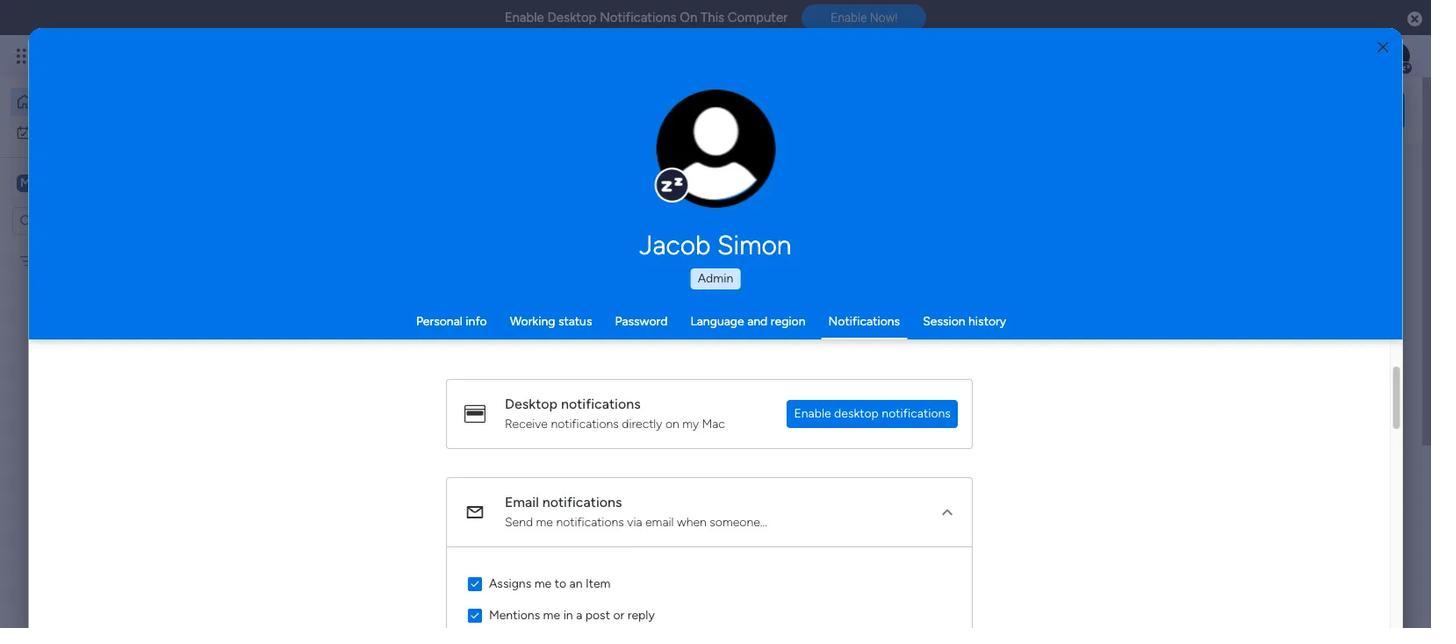 Task type: locate. For each thing, give the bounding box(es) containing it.
1 image
[[1175, 36, 1191, 56]]

notifications link
[[829, 314, 900, 329]]

1 horizontal spatial workspace
[[461, 386, 520, 400]]

option
[[0, 245, 224, 249]]

main
[[40, 174, 71, 191], [431, 386, 458, 400]]

notifications left on
[[600, 10, 677, 25]]

me right send
[[536, 515, 553, 530]]

1 horizontal spatial work
[[315, 386, 342, 400]]

receive
[[505, 417, 548, 432]]

workspace
[[75, 174, 144, 191], [461, 386, 520, 400]]

assigns
[[489, 577, 531, 591]]

0 horizontal spatial workspace
[[75, 174, 144, 191]]

invite
[[404, 601, 439, 618]]

my inside my board list box
[[41, 253, 58, 268]]

0 horizontal spatial and
[[549, 601, 573, 618]]

desktop
[[548, 10, 597, 25], [505, 396, 557, 412]]

enable desktop notifications button
[[787, 400, 958, 428]]

my inside my work button
[[39, 124, 56, 139]]

1 horizontal spatial main
[[431, 386, 458, 400]]

when
[[677, 515, 706, 530]]

start
[[576, 601, 606, 618]]

email notifications send me notifications via email when someone...
[[505, 494, 767, 530]]

personal info
[[416, 314, 487, 329]]

no
[[928, 602, 945, 617]]

invite your teammates and start collaborating
[[404, 601, 692, 618]]

notifications right 'desktop'
[[882, 406, 951, 421]]

1 vertical spatial workspace
[[461, 386, 520, 400]]

mentions
[[489, 608, 540, 623]]

m
[[20, 175, 31, 190]]

0 vertical spatial notifications
[[600, 10, 677, 25]]

simon
[[718, 230, 792, 262]]

workspace selection element
[[17, 173, 147, 195]]

0 vertical spatial my
[[39, 124, 56, 139]]

workspace image
[[17, 173, 34, 193]]

working status link
[[510, 314, 592, 329]]

teammates
[[475, 601, 546, 618]]

0 vertical spatial and
[[747, 314, 768, 329]]

and left region
[[747, 314, 768, 329]]

notifications up directly
[[561, 396, 640, 412]]

this
[[701, 10, 725, 25]]

workspace up search in workspace field
[[75, 174, 144, 191]]

quick
[[1307, 101, 1344, 118]]

my down home
[[39, 124, 56, 139]]

personal info link
[[416, 314, 487, 329]]

my
[[39, 124, 56, 139], [41, 253, 58, 268]]

enable now! button
[[802, 5, 927, 31]]

language
[[691, 314, 744, 329]]

me left 'to'
[[534, 577, 551, 591]]

working
[[510, 314, 555, 329]]

main right > at the left of the page
[[431, 386, 458, 400]]

notifications
[[561, 396, 640, 412], [882, 406, 951, 421], [551, 417, 619, 432], [542, 494, 622, 511], [556, 515, 624, 530]]

password link
[[615, 314, 668, 329]]

desktop
[[834, 406, 879, 421]]

workspace up receive
[[461, 386, 520, 400]]

0 vertical spatial work
[[59, 124, 85, 139]]

language and region link
[[691, 314, 806, 329]]

email
[[645, 515, 674, 530]]

main inside workspace selection "element"
[[40, 174, 71, 191]]

2 vertical spatial me
[[543, 608, 560, 623]]

notifications inside button
[[882, 406, 951, 421]]

1 vertical spatial desktop
[[505, 396, 557, 412]]

notifications right region
[[829, 314, 900, 329]]

enable inside button
[[831, 11, 867, 25]]

my board
[[41, 253, 93, 268]]

1 vertical spatial my
[[41, 253, 58, 268]]

region
[[447, 548, 972, 629]]

close image
[[1378, 41, 1389, 54]]

info
[[466, 314, 487, 329]]

and left 'a'
[[549, 601, 573, 618]]

personal
[[416, 314, 463, 329]]

language and region
[[691, 314, 806, 329]]

enable desktop notifications
[[794, 406, 951, 421]]

me
[[536, 515, 553, 530], [534, 577, 551, 591], [543, 608, 560, 623]]

work down home
[[59, 124, 85, 139]]

enable inside button
[[794, 406, 831, 421]]

search
[[1347, 101, 1391, 118]]

0 horizontal spatial work
[[59, 124, 85, 139]]

work
[[59, 124, 85, 139], [315, 386, 342, 400]]

1 vertical spatial and
[[549, 601, 573, 618]]

1 vertical spatial me
[[534, 577, 551, 591]]

enable for enable desktop notifications
[[794, 406, 831, 421]]

and
[[747, 314, 768, 329], [549, 601, 573, 618]]

1 horizontal spatial and
[[747, 314, 768, 329]]

me left in
[[543, 608, 560, 623]]

1 horizontal spatial notifications
[[829, 314, 900, 329]]

home button
[[11, 88, 189, 116]]

0 vertical spatial main
[[40, 174, 71, 191]]

jacob simon
[[640, 230, 792, 262]]

status
[[558, 314, 592, 329]]

my left board
[[41, 253, 58, 268]]

region containing assigns me to an item
[[447, 548, 972, 629]]

enable
[[505, 10, 544, 25], [831, 11, 867, 25], [794, 406, 831, 421]]

work left management
[[315, 386, 342, 400]]

work management > main workspace
[[315, 386, 520, 400]]

to
[[554, 577, 566, 591]]

>
[[421, 386, 428, 400]]

collaborating
[[609, 601, 692, 618]]

no thanks
[[928, 602, 984, 617]]

my board list box
[[0, 242, 224, 513]]

0 vertical spatial workspace
[[75, 174, 144, 191]]

desktop inside desktop notifications receive notifications directly on my mac
[[505, 396, 557, 412]]

working status
[[510, 314, 592, 329]]

0 horizontal spatial main
[[40, 174, 71, 191]]

notifications
[[600, 10, 677, 25], [829, 314, 900, 329]]

1 vertical spatial main
[[431, 386, 458, 400]]

change profile picture
[[679, 159, 753, 187]]

board
[[61, 253, 93, 268]]

jacob
[[640, 230, 711, 262]]

1 vertical spatial work
[[315, 386, 342, 400]]

password
[[615, 314, 668, 329]]

main right "workspace" icon at the top left
[[40, 174, 71, 191]]

enable now!
[[831, 11, 898, 25]]

0 vertical spatial me
[[536, 515, 553, 530]]

quick search
[[1307, 101, 1391, 118]]



Task type: describe. For each thing, give the bounding box(es) containing it.
management
[[345, 386, 418, 400]]

my for my work
[[39, 124, 56, 139]]

via
[[627, 515, 642, 530]]

change
[[679, 159, 718, 172]]

me for assigns
[[534, 577, 551, 591]]

someone...
[[709, 515, 767, 530]]

reply
[[627, 608, 655, 623]]

notifications right email
[[542, 494, 622, 511]]

in
[[563, 608, 573, 623]]

Search in workspace field
[[37, 211, 147, 231]]

notifications left via
[[556, 515, 624, 530]]

enable for enable desktop notifications on this computer
[[505, 10, 544, 25]]

1 vertical spatial notifications
[[829, 314, 900, 329]]

quick search button
[[1279, 93, 1405, 128]]

home
[[40, 94, 74, 109]]

profile
[[721, 159, 753, 172]]

enable for enable now!
[[831, 11, 867, 25]]

picture
[[698, 173, 734, 187]]

me inside email notifications send me notifications via email when someone...
[[536, 515, 553, 530]]

dapulse x slim image
[[1379, 162, 1400, 184]]

my
[[682, 417, 699, 432]]

admin
[[698, 271, 734, 286]]

send
[[505, 515, 533, 530]]

no thanks button
[[921, 595, 991, 624]]

assigns me to an item
[[489, 577, 610, 591]]

mac
[[702, 417, 725, 432]]

now!
[[870, 11, 898, 25]]

email
[[505, 494, 539, 511]]

desktop notifications receive notifications directly on my mac
[[505, 396, 725, 432]]

jacob simon image
[[1382, 42, 1410, 70]]

me for mentions
[[543, 608, 560, 623]]

item
[[585, 577, 610, 591]]

directly
[[622, 417, 662, 432]]

work management > main workspace link
[[285, 213, 531, 411]]

on
[[680, 10, 698, 25]]

work inside button
[[59, 124, 85, 139]]

jacob simon button
[[474, 230, 957, 262]]

change profile picture button
[[656, 90, 776, 209]]

session history link
[[923, 314, 1007, 329]]

my work
[[39, 124, 85, 139]]

session
[[923, 314, 966, 329]]

main workspace
[[40, 174, 144, 191]]

history
[[969, 314, 1007, 329]]

my work button
[[11, 118, 189, 146]]

your
[[443, 601, 471, 618]]

0 vertical spatial desktop
[[548, 10, 597, 25]]

notifications left directly
[[551, 417, 619, 432]]

select product image
[[16, 47, 33, 65]]

session history
[[923, 314, 1007, 329]]

a
[[576, 608, 582, 623]]

or
[[613, 608, 624, 623]]

enable desktop notifications on this computer
[[505, 10, 788, 25]]

thanks
[[948, 602, 984, 617]]

mentions me in a post or reply
[[489, 608, 655, 623]]

region
[[771, 314, 806, 329]]

workspace inside "element"
[[75, 174, 144, 191]]

post
[[585, 608, 610, 623]]

on
[[665, 417, 679, 432]]

dapulse close image
[[1408, 11, 1423, 28]]

0 horizontal spatial notifications
[[600, 10, 677, 25]]

my for my board
[[41, 253, 58, 268]]

computer
[[728, 10, 788, 25]]

an
[[569, 577, 582, 591]]



Task type: vqa. For each thing, say whether or not it's contained in the screenshot.
'Person'
no



